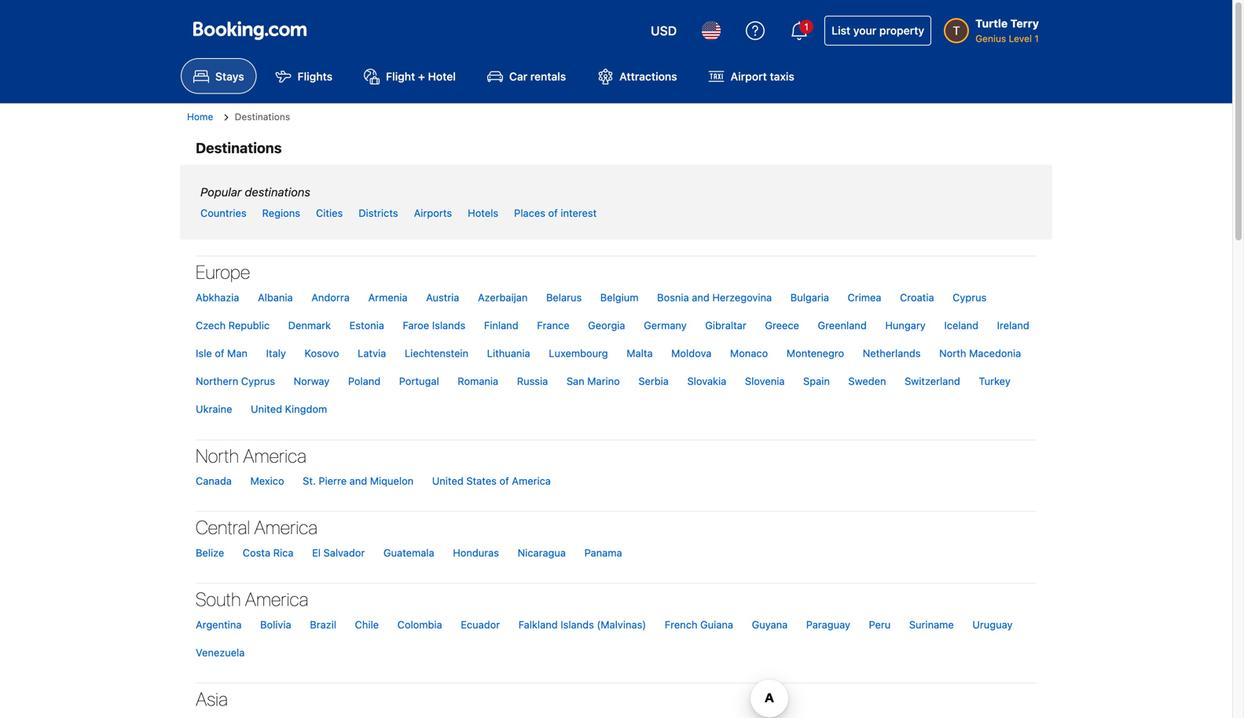 Task type: vqa. For each thing, say whether or not it's contained in the screenshot.
15%
no



Task type: locate. For each thing, give the bounding box(es) containing it.
1 vertical spatial north
[[196, 445, 239, 467]]

america up rica
[[254, 516, 318, 539]]

1 horizontal spatial of
[[499, 475, 509, 487]]

1 left list
[[804, 21, 809, 32]]

destinations down stays on the top
[[235, 111, 290, 122]]

estonia link
[[342, 312, 392, 340]]

cyprus up the iceland
[[953, 291, 987, 303]]

guatemala
[[383, 547, 434, 559]]

north down iceland link on the top of the page
[[939, 347, 966, 359]]

chile
[[355, 619, 379, 631]]

turtle
[[975, 17, 1008, 30]]

0 vertical spatial north
[[939, 347, 966, 359]]

chile link
[[347, 611, 387, 639]]

serbia link
[[631, 368, 677, 395]]

peru link
[[861, 611, 898, 639]]

luxembourg
[[549, 347, 608, 359]]

and
[[692, 291, 709, 303], [349, 475, 367, 487]]

america up mexico
[[243, 445, 306, 467]]

(malvinas)
[[597, 619, 646, 631]]

united for united states of america
[[432, 475, 463, 487]]

georgia
[[588, 319, 625, 331]]

isle
[[196, 347, 212, 359]]

0 horizontal spatial islands
[[432, 319, 465, 331]]

airports
[[414, 207, 452, 219]]

america for central america
[[254, 516, 318, 539]]

1 vertical spatial islands
[[561, 619, 594, 631]]

armenia
[[368, 291, 407, 303]]

flight
[[386, 70, 415, 83]]

genius
[[975, 33, 1006, 44]]

america for south america
[[245, 588, 308, 610]]

greenland link
[[810, 312, 874, 340]]

honduras link
[[445, 539, 507, 567]]

1 vertical spatial united
[[432, 475, 463, 487]]

croatia
[[900, 291, 934, 303]]

of right places
[[548, 207, 558, 219]]

islands right falkland at the left bottom of the page
[[561, 619, 594, 631]]

america up bolivia
[[245, 588, 308, 610]]

paraguay
[[806, 619, 850, 631]]

1 vertical spatial 1
[[1035, 33, 1039, 44]]

italy link
[[258, 340, 294, 368]]

0 horizontal spatial united
[[251, 403, 282, 415]]

destinations
[[245, 185, 310, 199]]

of right states
[[499, 475, 509, 487]]

croatia link
[[892, 284, 942, 312]]

azerbaijan
[[478, 291, 528, 303]]

macedonia
[[969, 347, 1021, 359]]

flight + hotel link
[[351, 58, 468, 94]]

argentina
[[196, 619, 242, 631]]

latvia link
[[350, 340, 394, 368]]

2 horizontal spatial of
[[548, 207, 558, 219]]

ireland link
[[989, 312, 1037, 340]]

car rentals
[[509, 70, 566, 83]]

0 vertical spatial 1
[[804, 21, 809, 32]]

destinations down destinations link
[[196, 140, 282, 156]]

booking.com online hotel reservations image
[[193, 21, 306, 40]]

1 right level
[[1035, 33, 1039, 44]]

french
[[665, 619, 697, 631]]

0 vertical spatial of
[[548, 207, 558, 219]]

guyana
[[752, 619, 788, 631]]

districts
[[359, 207, 398, 219]]

0 vertical spatial islands
[[432, 319, 465, 331]]

albania
[[258, 291, 293, 303]]

liechtenstein
[[405, 347, 468, 359]]

iceland
[[944, 319, 978, 331]]

monaco
[[730, 347, 768, 359]]

czech republic link
[[188, 312, 277, 340]]

0 horizontal spatial 1
[[804, 21, 809, 32]]

colombia
[[397, 619, 442, 631]]

0 horizontal spatial of
[[215, 347, 224, 359]]

1 horizontal spatial and
[[692, 291, 709, 303]]

+
[[418, 70, 425, 83]]

0 horizontal spatial cyprus
[[241, 375, 275, 387]]

usd button
[[641, 12, 686, 50]]

0 horizontal spatial north
[[196, 445, 239, 467]]

st.
[[303, 475, 316, 487]]

venezuela
[[196, 647, 245, 659]]

cities
[[316, 207, 343, 219]]

romania link
[[450, 368, 506, 395]]

north up canada
[[196, 445, 239, 467]]

0 vertical spatial and
[[692, 291, 709, 303]]

1 vertical spatial and
[[349, 475, 367, 487]]

isle of man
[[196, 347, 248, 359]]

isle of man link
[[188, 340, 255, 368]]

and right pierre
[[349, 475, 367, 487]]

1 horizontal spatial 1
[[1035, 33, 1039, 44]]

1 vertical spatial cyprus
[[241, 375, 275, 387]]

north america
[[196, 445, 306, 467]]

bosnia and herzegovina
[[657, 291, 772, 303]]

san
[[567, 375, 584, 387]]

united left states
[[432, 475, 463, 487]]

uruguay
[[972, 619, 1013, 631]]

netherlands link
[[855, 340, 929, 368]]

1 vertical spatial of
[[215, 347, 224, 359]]

germany
[[644, 319, 687, 331]]

austria link
[[418, 284, 467, 312]]

bolivia
[[260, 619, 291, 631]]

republic
[[228, 319, 270, 331]]

kingdom
[[285, 403, 327, 415]]

islands down austria link
[[432, 319, 465, 331]]

interest
[[561, 207, 597, 219]]

1 horizontal spatial islands
[[561, 619, 594, 631]]

switzerland link
[[897, 368, 968, 395]]

rica
[[273, 547, 294, 559]]

0 vertical spatial united
[[251, 403, 282, 415]]

luxembourg link
[[541, 340, 616, 368]]

of for interest
[[548, 207, 558, 219]]

airports link
[[406, 199, 460, 227]]

united kingdom
[[251, 403, 327, 415]]

flight + hotel
[[386, 70, 456, 83]]

french guiana link
[[657, 611, 741, 639]]

denmark
[[288, 319, 331, 331]]

europe
[[196, 261, 250, 283]]

united left kingdom
[[251, 403, 282, 415]]

of right isle
[[215, 347, 224, 359]]

nicaragua link
[[510, 539, 574, 567]]

countries link
[[193, 199, 254, 227]]

north macedonia link
[[931, 340, 1029, 368]]

0 horizontal spatial and
[[349, 475, 367, 487]]

1 horizontal spatial united
[[432, 475, 463, 487]]

cyprus down italy link
[[241, 375, 275, 387]]

cities link
[[308, 199, 351, 227]]

el salvador
[[312, 547, 365, 559]]

belgium
[[600, 291, 639, 303]]

north for north macedonia
[[939, 347, 966, 359]]

islands inside falkland islands (malvinas) link
[[561, 619, 594, 631]]

faroe islands link
[[395, 312, 473, 340]]

america for north america
[[243, 445, 306, 467]]

crimea
[[848, 291, 881, 303]]

guatemala link
[[376, 539, 442, 567]]

and right bosnia at the right top of the page
[[692, 291, 709, 303]]

united states of america link
[[424, 467, 559, 495]]

hungary
[[885, 319, 926, 331]]

1 horizontal spatial cyprus
[[953, 291, 987, 303]]

miquelon
[[370, 475, 414, 487]]

spain
[[803, 375, 830, 387]]

islands inside faroe islands link
[[432, 319, 465, 331]]

stays
[[215, 70, 244, 83]]

1 horizontal spatial north
[[939, 347, 966, 359]]

san marino
[[567, 375, 620, 387]]

moldova link
[[663, 340, 719, 368]]



Task type: describe. For each thing, give the bounding box(es) containing it.
turkey link
[[971, 368, 1018, 395]]

belize
[[196, 547, 224, 559]]

list your property link
[[825, 16, 931, 46]]

azerbaijan link
[[470, 284, 535, 312]]

0 vertical spatial cyprus
[[953, 291, 987, 303]]

ukraine
[[196, 403, 232, 415]]

albania link
[[250, 284, 301, 312]]

belize link
[[188, 539, 232, 567]]

el
[[312, 547, 321, 559]]

abkhazia
[[196, 291, 239, 303]]

montenegro link
[[779, 340, 852, 368]]

sweden
[[848, 375, 886, 387]]

cyprus inside 'link'
[[241, 375, 275, 387]]

hungary link
[[877, 312, 933, 340]]

1 vertical spatial destinations
[[196, 140, 282, 156]]

flights link
[[263, 58, 345, 94]]

car
[[509, 70, 527, 83]]

islands for faroe
[[432, 319, 465, 331]]

property
[[879, 24, 924, 37]]

united for united kingdom
[[251, 403, 282, 415]]

1 inside turtle terry genius level 1
[[1035, 33, 1039, 44]]

bolivia link
[[252, 611, 299, 639]]

slovakia
[[687, 375, 726, 387]]

poland link
[[340, 368, 388, 395]]

usd
[[651, 23, 677, 38]]

0 vertical spatial destinations
[[235, 111, 290, 122]]

greenland
[[818, 319, 867, 331]]

costa rica link
[[235, 539, 301, 567]]

home
[[187, 111, 213, 122]]

mexico link
[[242, 467, 292, 495]]

falkland islands (malvinas) link
[[511, 611, 654, 639]]

st. pierre and miquelon link
[[295, 467, 421, 495]]

serbia
[[638, 375, 669, 387]]

1 inside button
[[804, 21, 809, 32]]

turtle terry genius level 1
[[975, 17, 1039, 44]]

hotels
[[468, 207, 498, 219]]

islands for falkland
[[561, 619, 594, 631]]

estonia
[[349, 319, 384, 331]]

home link
[[187, 111, 213, 122]]

st. pierre and miquelon
[[303, 475, 414, 487]]

popular
[[200, 185, 242, 199]]

america right states
[[512, 475, 551, 487]]

northern cyprus
[[196, 375, 275, 387]]

czech
[[196, 319, 226, 331]]

canada link
[[188, 467, 240, 495]]

abkhazia link
[[188, 284, 247, 312]]

central america
[[196, 516, 318, 539]]

north for north america
[[196, 445, 239, 467]]

russia link
[[509, 368, 556, 395]]

ecuador link
[[453, 611, 508, 639]]

bulgaria link
[[783, 284, 837, 312]]

suriname link
[[901, 611, 962, 639]]

venezuela link
[[188, 639, 253, 667]]

of for man
[[215, 347, 224, 359]]

austria
[[426, 291, 459, 303]]

slovenia
[[745, 375, 785, 387]]

poland
[[348, 375, 381, 387]]

portugal
[[399, 375, 439, 387]]

costa
[[243, 547, 270, 559]]

andorra
[[311, 291, 350, 303]]

honduras
[[453, 547, 499, 559]]

rentals
[[530, 70, 566, 83]]

andorra link
[[304, 284, 358, 312]]

hotels link
[[460, 199, 506, 227]]

moldova
[[671, 347, 712, 359]]

cyprus link
[[945, 284, 994, 312]]

herzegovina
[[712, 291, 772, 303]]

lithuania link
[[479, 340, 538, 368]]

sweden link
[[840, 368, 894, 395]]

kosovo
[[305, 347, 339, 359]]

regions link
[[254, 199, 308, 227]]

armenia link
[[360, 284, 415, 312]]

denmark link
[[280, 312, 339, 340]]

gibraltar
[[705, 319, 746, 331]]

places of interest
[[514, 207, 597, 219]]

districts link
[[351, 199, 406, 227]]

faroe
[[403, 319, 429, 331]]

attractions
[[619, 70, 677, 83]]

destinations link
[[219, 109, 290, 124]]

georgia link
[[580, 312, 633, 340]]

paraguay link
[[798, 611, 858, 639]]

stays link
[[181, 58, 257, 94]]

belgium link
[[592, 284, 646, 312]]

canada
[[196, 475, 232, 487]]

colombia link
[[390, 611, 450, 639]]

2 vertical spatial of
[[499, 475, 509, 487]]

suriname
[[909, 619, 954, 631]]

san marino link
[[559, 368, 628, 395]]

car rentals link
[[475, 58, 579, 94]]

north macedonia
[[939, 347, 1021, 359]]

central
[[196, 516, 250, 539]]

man
[[227, 347, 248, 359]]

panama
[[584, 547, 622, 559]]



